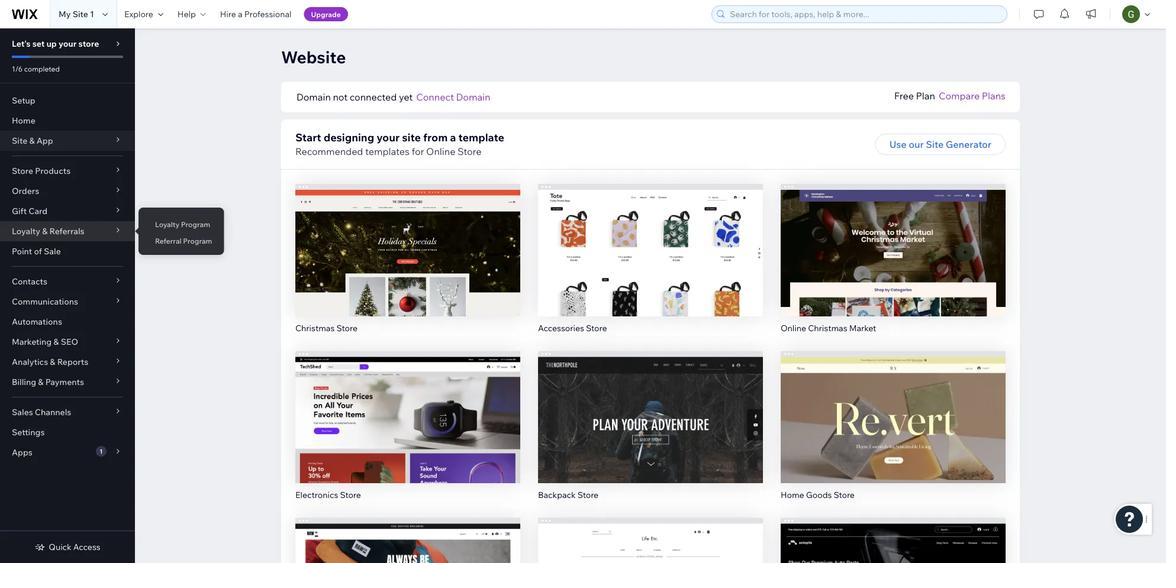 Task type: describe. For each thing, give the bounding box(es) containing it.
templates
[[365, 146, 410, 157]]

billing
[[12, 377, 36, 387]]

start
[[295, 131, 321, 144]]

site & app
[[12, 136, 53, 146]]

marketing
[[12, 337, 52, 347]]

sale
[[44, 246, 61, 257]]

my
[[59, 9, 71, 19]]

of
[[34, 246, 42, 257]]

edit for accessories store
[[642, 235, 659, 247]]

edit button for electronics store
[[383, 397, 433, 419]]

1/6
[[12, 64, 23, 73]]

edit button for christmas store
[[383, 230, 433, 251]]

edit for online christmas market
[[884, 235, 902, 247]]

compare
[[939, 90, 980, 102]]

home goods store
[[781, 490, 855, 500]]

backpack
[[538, 490, 576, 500]]

sales channels button
[[0, 402, 135, 423]]

connect
[[416, 91, 454, 103]]

products
[[35, 166, 71, 176]]

connected
[[350, 91, 397, 103]]

1 inside "sidebar" element
[[100, 448, 103, 455]]

program for loyalty program
[[181, 220, 210, 229]]

goods
[[806, 490, 832, 500]]

referral program
[[155, 236, 212, 245]]

yet
[[399, 91, 413, 103]]

sales channels
[[12, 407, 71, 418]]

referral
[[155, 236, 181, 245]]

home for home goods store
[[781, 490, 804, 500]]

set
[[32, 38, 45, 49]]

contacts button
[[0, 272, 135, 292]]

for
[[412, 146, 424, 157]]

program for referral program
[[183, 236, 212, 245]]

automations
[[12, 317, 62, 327]]

loyalty program link
[[139, 214, 224, 234]]

sales
[[12, 407, 33, 418]]

market
[[849, 323, 876, 333]]

& for site
[[29, 136, 35, 146]]

apps
[[12, 447, 32, 458]]

site inside popup button
[[12, 136, 27, 146]]

plan
[[916, 90, 935, 102]]

online christmas market
[[781, 323, 876, 333]]

app
[[37, 136, 53, 146]]

communications button
[[0, 292, 135, 312]]

view button for home goods store
[[868, 422, 918, 443]]

store products
[[12, 166, 71, 176]]

1 christmas from the left
[[295, 323, 335, 333]]

electronics store
[[295, 490, 361, 500]]

site inside button
[[926, 139, 944, 150]]

edit button for backpack store
[[626, 397, 675, 419]]

setup
[[12, 95, 35, 106]]

billing & payments
[[12, 377, 84, 387]]

loyalty program
[[155, 220, 210, 229]]

channels
[[35, 407, 71, 418]]

site & app button
[[0, 131, 135, 151]]

site
[[402, 131, 421, 144]]

generator
[[946, 139, 991, 150]]

a inside start designing your site from a template recommended templates for online store
[[450, 131, 456, 144]]

view button for backpack store
[[625, 422, 676, 443]]

setup link
[[0, 91, 135, 111]]

use our site generator button
[[875, 134, 1006, 155]]

professional
[[244, 9, 292, 19]]

marketing & seo
[[12, 337, 78, 347]]

marketing & seo button
[[0, 332, 135, 352]]

completed
[[24, 64, 60, 73]]

1 horizontal spatial site
[[73, 9, 88, 19]]

& for loyalty
[[42, 226, 48, 236]]

view for backpack store
[[639, 427, 661, 439]]

access
[[73, 542, 100, 553]]

website
[[281, 46, 346, 67]]

edit for backpack store
[[642, 402, 659, 414]]

free plan compare plans
[[894, 90, 1006, 102]]

billing & payments button
[[0, 372, 135, 392]]

accessories
[[538, 323, 584, 333]]

edit button for home goods store
[[868, 397, 918, 419]]

from
[[423, 131, 448, 144]]

backpack store
[[538, 490, 599, 500]]

your inside start designing your site from a template recommended templates for online store
[[377, 131, 400, 144]]

view for home goods store
[[882, 427, 904, 439]]

home for home
[[12, 115, 35, 126]]

view button for christmas store
[[383, 255, 433, 276]]

payments
[[45, 377, 84, 387]]

help button
[[170, 0, 213, 28]]

reports
[[57, 357, 88, 367]]

hire a professional link
[[213, 0, 299, 28]]

template
[[458, 131, 504, 144]]

point
[[12, 246, 32, 257]]



Task type: vqa. For each thing, say whether or not it's contained in the screenshot.
Billing & Payments
yes



Task type: locate. For each thing, give the bounding box(es) containing it.
2 domain from the left
[[456, 91, 490, 103]]

1 horizontal spatial 1
[[100, 448, 103, 455]]

program up referral program
[[181, 220, 210, 229]]

a right from
[[450, 131, 456, 144]]

hire a professional
[[220, 9, 292, 19]]

your up templates
[[377, 131, 400, 144]]

your inside "sidebar" element
[[59, 38, 77, 49]]

0 horizontal spatial 1
[[90, 9, 94, 19]]

1 vertical spatial your
[[377, 131, 400, 144]]

0 horizontal spatial domain
[[297, 91, 331, 103]]

contacts
[[12, 276, 47, 287]]

loyalty for loyalty program
[[155, 220, 179, 229]]

view button for online christmas market
[[868, 255, 918, 276]]

1
[[90, 9, 94, 19], [100, 448, 103, 455]]

site
[[73, 9, 88, 19], [12, 136, 27, 146], [926, 139, 944, 150]]

edit button for online christmas market
[[868, 230, 918, 251]]

christmas
[[295, 323, 335, 333], [808, 323, 847, 333]]

2 christmas from the left
[[808, 323, 847, 333]]

quick access
[[49, 542, 100, 553]]

gift
[[12, 206, 27, 216]]

1/6 completed
[[12, 64, 60, 73]]

view button
[[383, 255, 433, 276], [868, 255, 918, 276], [383, 422, 433, 443], [625, 422, 676, 443], [868, 422, 918, 443]]

gift card button
[[0, 201, 135, 221]]

orders
[[12, 186, 39, 196]]

1 vertical spatial online
[[781, 323, 806, 333]]

1 vertical spatial 1
[[100, 448, 103, 455]]

upgrade
[[311, 10, 341, 19]]

store products button
[[0, 161, 135, 181]]

& right billing
[[38, 377, 44, 387]]

0 horizontal spatial site
[[12, 136, 27, 146]]

& for billing
[[38, 377, 44, 387]]

1 domain from the left
[[297, 91, 331, 103]]

use
[[889, 139, 907, 150]]

edit
[[399, 235, 417, 247], [642, 235, 659, 247], [884, 235, 902, 247], [399, 402, 417, 414], [642, 402, 659, 414], [884, 402, 902, 414]]

loyalty & referrals
[[12, 226, 84, 236]]

not
[[333, 91, 348, 103]]

1 horizontal spatial domain
[[456, 91, 490, 103]]

online inside start designing your site from a template recommended templates for online store
[[426, 146, 455, 157]]

our
[[909, 139, 924, 150]]

0 horizontal spatial your
[[59, 38, 77, 49]]

view for electronics store
[[397, 427, 419, 439]]

accessories store
[[538, 323, 607, 333]]

1 right my
[[90, 9, 94, 19]]

edit for christmas store
[[399, 235, 417, 247]]

free
[[894, 90, 914, 102]]

loyalty & referrals button
[[0, 221, 135, 241]]

loyalty inside dropdown button
[[12, 226, 40, 236]]

Search for tools, apps, help & more... field
[[726, 6, 1003, 22]]

view for christmas store
[[397, 260, 419, 272]]

program
[[181, 220, 210, 229], [183, 236, 212, 245]]

site right our
[[926, 139, 944, 150]]

domain right connect
[[456, 91, 490, 103]]

0 horizontal spatial online
[[426, 146, 455, 157]]

edit for electronics store
[[399, 402, 417, 414]]

your right up
[[59, 38, 77, 49]]

& left seo
[[53, 337, 59, 347]]

store inside dropdown button
[[12, 166, 33, 176]]

referral program link
[[139, 231, 224, 251]]

store
[[458, 146, 481, 157], [12, 166, 33, 176], [336, 323, 357, 333], [586, 323, 607, 333], [340, 490, 361, 500], [578, 490, 599, 500], [834, 490, 855, 500]]

loyalty
[[155, 220, 179, 229], [12, 226, 40, 236]]

0 vertical spatial home
[[12, 115, 35, 126]]

& for analytics
[[50, 357, 55, 367]]

1 vertical spatial a
[[450, 131, 456, 144]]

0 horizontal spatial christmas
[[295, 323, 335, 333]]

use our site generator
[[889, 139, 991, 150]]

my site 1
[[59, 9, 94, 19]]

explore
[[124, 9, 153, 19]]

home left goods
[[781, 490, 804, 500]]

analytics
[[12, 357, 48, 367]]

point of sale link
[[0, 241, 135, 262]]

card
[[29, 206, 47, 216]]

online
[[426, 146, 455, 157], [781, 323, 806, 333]]

start designing your site from a template recommended templates for online store
[[295, 131, 504, 157]]

0 horizontal spatial a
[[238, 9, 242, 19]]

& for marketing
[[53, 337, 59, 347]]

0 horizontal spatial home
[[12, 115, 35, 126]]

automations link
[[0, 312, 135, 332]]

view button for electronics store
[[383, 422, 433, 443]]

0 vertical spatial program
[[181, 220, 210, 229]]

electronics
[[295, 490, 338, 500]]

loyalty up referral
[[155, 220, 179, 229]]

compare plans button
[[939, 89, 1006, 103]]

& left reports
[[50, 357, 55, 367]]

& left the app
[[29, 136, 35, 146]]

your
[[59, 38, 77, 49], [377, 131, 400, 144]]

quick access button
[[35, 542, 100, 553]]

christmas store
[[295, 323, 357, 333]]

loyalty down gift card
[[12, 226, 40, 236]]

1 horizontal spatial online
[[781, 323, 806, 333]]

site right my
[[73, 9, 88, 19]]

domain
[[297, 91, 331, 103], [456, 91, 490, 103]]

settings
[[12, 427, 45, 438]]

help
[[177, 9, 196, 19]]

0 vertical spatial 1
[[90, 9, 94, 19]]

1 horizontal spatial christmas
[[808, 323, 847, 333]]

up
[[46, 38, 57, 49]]

home link
[[0, 111, 135, 131]]

analytics & reports button
[[0, 352, 135, 372]]

& down card
[[42, 226, 48, 236]]

analytics & reports
[[12, 357, 88, 367]]

home inside "sidebar" element
[[12, 115, 35, 126]]

1 horizontal spatial loyalty
[[155, 220, 179, 229]]

1 horizontal spatial your
[[377, 131, 400, 144]]

point of sale
[[12, 246, 61, 257]]

& inside dropdown button
[[42, 226, 48, 236]]

upgrade button
[[304, 7, 348, 21]]

a
[[238, 9, 242, 19], [450, 131, 456, 144]]

home
[[12, 115, 35, 126], [781, 490, 804, 500]]

0 vertical spatial online
[[426, 146, 455, 157]]

quick
[[49, 542, 71, 553]]

0 horizontal spatial loyalty
[[12, 226, 40, 236]]

referrals
[[49, 226, 84, 236]]

1 vertical spatial home
[[781, 490, 804, 500]]

2 horizontal spatial site
[[926, 139, 944, 150]]

edit for home goods store
[[884, 402, 902, 414]]

domain left the 'not'
[[297, 91, 331, 103]]

gift card
[[12, 206, 47, 216]]

0 vertical spatial a
[[238, 9, 242, 19]]

recommended
[[295, 146, 363, 157]]

settings link
[[0, 423, 135, 443]]

0 vertical spatial your
[[59, 38, 77, 49]]

loyalty for loyalty & referrals
[[12, 226, 40, 236]]

view for online christmas market
[[882, 260, 904, 272]]

a right hire
[[238, 9, 242, 19]]

edit button
[[383, 230, 433, 251], [626, 230, 675, 251], [868, 230, 918, 251], [383, 397, 433, 419], [626, 397, 675, 419], [868, 397, 918, 419]]

edit button for accessories store
[[626, 230, 675, 251]]

program down loyalty program
[[183, 236, 212, 245]]

1 down settings link
[[100, 448, 103, 455]]

1 horizontal spatial a
[[450, 131, 456, 144]]

1 vertical spatial program
[[183, 236, 212, 245]]

sidebar element
[[0, 28, 135, 563]]

site left the app
[[12, 136, 27, 146]]

orders button
[[0, 181, 135, 201]]

connect domain button
[[416, 90, 490, 104]]

store inside start designing your site from a template recommended templates for online store
[[458, 146, 481, 157]]

domain not connected yet connect domain
[[297, 91, 490, 103]]

let's set up your store
[[12, 38, 99, 49]]

1 horizontal spatial home
[[781, 490, 804, 500]]

& inside dropdown button
[[38, 377, 44, 387]]

store
[[78, 38, 99, 49]]

hire
[[220, 9, 236, 19]]

home down setup
[[12, 115, 35, 126]]

communications
[[12, 297, 78, 307]]



